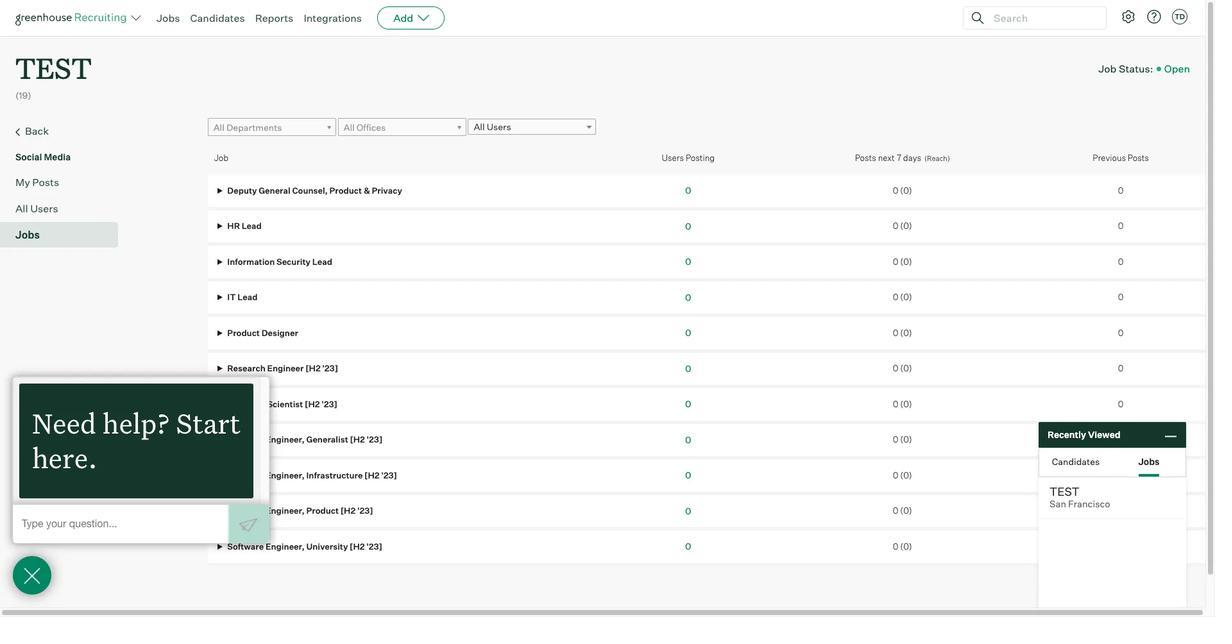 Task type: vqa. For each thing, say whether or not it's contained in the screenshot.
second Strong Yes button from the top of the page
no



Task type: locate. For each thing, give the bounding box(es) containing it.
software engineer, generalist [h2 '23]
[[226, 435, 383, 445]]

posts for previous posts
[[1128, 153, 1149, 163]]

hr
[[227, 221, 240, 231]]

10 (0) from the top
[[900, 506, 912, 516]]

reports
[[255, 12, 293, 24]]

test inside test san francisco
[[1050, 484, 1080, 499]]

1 vertical spatial job
[[214, 153, 228, 163]]

3 engineer, from the top
[[266, 506, 305, 516]]

it
[[227, 292, 236, 302]]

0 link for it lead
[[685, 292, 691, 303]]

0 link for information security lead
[[685, 256, 691, 267]]

job status:
[[1099, 62, 1153, 75]]

engineer,
[[266, 435, 305, 445], [266, 470, 305, 480], [266, 506, 305, 516], [266, 541, 305, 552]]

software
[[227, 435, 264, 445], [227, 470, 264, 480], [227, 506, 264, 516], [227, 541, 264, 552]]

2 research from the top
[[227, 399, 265, 409]]

'23] right university
[[367, 541, 382, 552]]

2 vertical spatial lead
[[238, 292, 258, 302]]

lead for it lead
[[238, 292, 258, 302]]

research left scientist
[[227, 399, 265, 409]]

it lead
[[226, 292, 258, 302]]

9 0 link from the top
[[685, 470, 691, 481]]

'23] down infrastructure
[[357, 506, 373, 516]]

[h2 for product
[[341, 506, 356, 516]]

0 link for software engineer, infrastructure [h2 '23]
[[685, 470, 691, 481]]

(0) for research engineer [h2 '23]
[[900, 363, 912, 374]]

6 0 (0) from the top
[[893, 363, 912, 374]]

lead right hr
[[242, 221, 262, 231]]

0 (0) for software engineer, product [h2 '23]
[[893, 506, 912, 516]]

engineer, for product
[[266, 506, 305, 516]]

software engineer, university [h2 '23]
[[226, 541, 382, 552]]

0 vertical spatial lead
[[242, 221, 262, 231]]

research down product designer
[[227, 363, 265, 374]]

3 (0) from the top
[[900, 256, 912, 267]]

designer
[[262, 328, 298, 338]]

2 horizontal spatial jobs
[[1139, 456, 1160, 467]]

(19)
[[15, 90, 31, 101]]

1 0 link from the top
[[685, 185, 691, 196]]

5 (0) from the top
[[900, 328, 912, 338]]

7
[[897, 153, 901, 163]]

users
[[487, 121, 511, 132], [662, 153, 684, 163], [30, 202, 58, 215]]

security
[[277, 256, 311, 267]]

francisco
[[1068, 499, 1110, 510]]

0 (0) for software engineer, infrastructure [h2 '23]
[[893, 470, 912, 480]]

engineer, for generalist
[[266, 435, 305, 445]]

product down it lead
[[227, 328, 260, 338]]

4 (0) from the top
[[900, 292, 912, 302]]

test up '(19)'
[[15, 49, 92, 87]]

0
[[685, 185, 691, 196], [893, 185, 899, 195], [1118, 185, 1124, 195], [685, 221, 691, 231], [893, 221, 899, 231], [1118, 221, 1124, 231], [685, 256, 691, 267], [893, 256, 899, 267], [1118, 256, 1124, 267], [685, 292, 691, 303], [893, 292, 899, 302], [1118, 292, 1124, 302], [685, 327, 691, 338], [893, 328, 899, 338], [1118, 328, 1124, 338], [685, 363, 691, 374], [893, 363, 899, 374], [1118, 363, 1124, 374], [685, 399, 691, 409], [893, 399, 899, 409], [1118, 399, 1124, 409], [685, 434, 691, 445], [893, 435, 899, 445], [1118, 435, 1124, 445], [685, 470, 691, 481], [893, 470, 899, 480], [1118, 470, 1124, 480], [685, 505, 691, 516], [893, 506, 899, 516], [685, 541, 691, 552], [893, 541, 899, 552]]

0 vertical spatial jobs
[[157, 12, 180, 24]]

3 software from the top
[[227, 506, 264, 516]]

previous posts
[[1093, 153, 1149, 163]]

general
[[259, 185, 290, 195]]

[h2 for generalist
[[350, 435, 365, 445]]

product
[[330, 185, 362, 195], [227, 328, 260, 338], [306, 506, 339, 516]]

product up university
[[306, 506, 339, 516]]

'23] right infrastructure
[[381, 470, 397, 480]]

test for test (19)
[[15, 49, 92, 87]]

1 vertical spatial test
[[1050, 484, 1080, 499]]

software for software engineer, product [h2 '23]
[[227, 506, 264, 516]]

posts left next
[[855, 153, 876, 163]]

1 horizontal spatial all users
[[474, 121, 511, 132]]

test down recently
[[1050, 484, 1080, 499]]

0 (0) for deputy general counsel, product & privacy
[[893, 185, 912, 195]]

all departments link
[[208, 118, 336, 136]]

'23]
[[322, 363, 338, 374], [322, 399, 337, 409], [367, 435, 383, 445], [381, 470, 397, 480], [357, 506, 373, 516], [367, 541, 382, 552]]

0 vertical spatial all users
[[474, 121, 511, 132]]

11 0 (0) from the top
[[893, 541, 912, 552]]

2 (0) from the top
[[900, 221, 912, 231]]

information
[[227, 256, 275, 267]]

3 0 link from the top
[[685, 256, 691, 267]]

0 (0)
[[893, 185, 912, 195], [893, 221, 912, 231], [893, 256, 912, 267], [893, 292, 912, 302], [893, 328, 912, 338], [893, 363, 912, 374], [893, 399, 912, 409], [893, 435, 912, 445], [893, 470, 912, 480], [893, 506, 912, 516], [893, 541, 912, 552]]

jobs link left candidates link
[[157, 12, 180, 24]]

8 (0) from the top
[[900, 435, 912, 445]]

4 0 (0) from the top
[[893, 292, 912, 302]]

0 horizontal spatial jobs link
[[15, 227, 113, 242]]

[h2 down infrastructure
[[341, 506, 356, 516]]

1 horizontal spatial candidates
[[1052, 456, 1100, 467]]

1 vertical spatial candidates
[[1052, 456, 1100, 467]]

10 0 (0) from the top
[[893, 506, 912, 516]]

counsel,
[[292, 185, 328, 195]]

0 vertical spatial all users link
[[468, 119, 596, 135]]

(0) for software engineer, product [h2 '23]
[[900, 506, 912, 516]]

1 horizontal spatial jobs link
[[157, 12, 180, 24]]

job up deputy at the left top
[[214, 153, 228, 163]]

previous
[[1093, 153, 1126, 163]]

job
[[1099, 62, 1117, 75], [214, 153, 228, 163]]

7 (0) from the top
[[900, 399, 912, 409]]

2 0 (0) from the top
[[893, 221, 912, 231]]

test
[[15, 49, 92, 87], [1050, 484, 1080, 499]]

[h2
[[306, 363, 321, 374], [305, 399, 320, 409], [350, 435, 365, 445], [365, 470, 380, 480], [341, 506, 356, 516], [350, 541, 365, 552]]

add
[[393, 12, 413, 24]]

2 horizontal spatial users
[[662, 153, 684, 163]]

7 0 (0) from the top
[[893, 399, 912, 409]]

privacy
[[372, 185, 402, 195]]

4 0 link from the top
[[685, 292, 691, 303]]

test (19)
[[15, 49, 92, 101]]

research
[[227, 363, 265, 374], [227, 399, 265, 409]]

posts right previous
[[1128, 153, 1149, 163]]

0 link for research scientist [h2 '23]
[[685, 399, 691, 409]]

0 vertical spatial users
[[487, 121, 511, 132]]

0 link for software engineer, product [h2 '23]
[[685, 505, 691, 516]]

lead for hr lead
[[242, 221, 262, 231]]

all users
[[474, 121, 511, 132], [15, 202, 58, 215]]

infrastructure
[[306, 470, 363, 480]]

5 0 (0) from the top
[[893, 328, 912, 338]]

1 vertical spatial research
[[227, 399, 265, 409]]

job left status:
[[1099, 62, 1117, 75]]

1 vertical spatial jobs link
[[15, 227, 113, 242]]

candidates link
[[190, 12, 245, 24]]

all offices link
[[338, 118, 466, 136]]

engineer, up software engineer, university [h2 '23]
[[266, 506, 305, 516]]

1 0 (0) from the top
[[893, 185, 912, 195]]

days
[[903, 153, 921, 163]]

6 0 link from the top
[[685, 363, 691, 374]]

scientist
[[267, 399, 303, 409]]

1 horizontal spatial users
[[487, 121, 511, 132]]

0 (0) for information security lead
[[893, 256, 912, 267]]

lead right security
[[312, 256, 332, 267]]

0 link for deputy general counsel, product & privacy
[[685, 185, 691, 196]]

posts right my
[[32, 176, 59, 188]]

(0)
[[900, 185, 912, 195], [900, 221, 912, 231], [900, 256, 912, 267], [900, 292, 912, 302], [900, 328, 912, 338], [900, 363, 912, 374], [900, 399, 912, 409], [900, 435, 912, 445], [900, 470, 912, 480], [900, 506, 912, 516], [900, 541, 912, 552]]

4 software from the top
[[227, 541, 264, 552]]

1 software from the top
[[227, 435, 264, 445]]

my
[[15, 176, 30, 188]]

11 0 link from the top
[[685, 541, 691, 552]]

4 engineer, from the top
[[266, 541, 305, 552]]

tab list
[[1039, 449, 1186, 477]]

9 (0) from the top
[[900, 470, 912, 480]]

10 0 link from the top
[[685, 505, 691, 516]]

2 vertical spatial product
[[306, 506, 339, 516]]

product designer
[[226, 328, 298, 338]]

(0) for it lead
[[900, 292, 912, 302]]

0 vertical spatial research
[[227, 363, 265, 374]]

'23] right engineer
[[322, 363, 338, 374]]

1 horizontal spatial test
[[1050, 484, 1080, 499]]

engineer, up software engineer, product [h2 '23] at the bottom left of page
[[266, 470, 305, 480]]

engineer, down scientist
[[266, 435, 305, 445]]

jobs
[[157, 12, 180, 24], [15, 228, 40, 241], [1139, 456, 1160, 467]]

status:
[[1119, 62, 1153, 75]]

engineer
[[267, 363, 304, 374]]

2 software from the top
[[227, 470, 264, 480]]

1 vertical spatial product
[[227, 328, 260, 338]]

1 vertical spatial all users link
[[15, 201, 113, 216]]

0 vertical spatial jobs link
[[157, 12, 180, 24]]

1 engineer, from the top
[[266, 435, 305, 445]]

6 (0) from the top
[[900, 363, 912, 374]]

[h2 right university
[[350, 541, 365, 552]]

social media
[[15, 151, 71, 162]]

0 horizontal spatial candidates
[[190, 12, 245, 24]]

2 horizontal spatial posts
[[1128, 153, 1149, 163]]

(0) for hr lead
[[900, 221, 912, 231]]

2 vertical spatial users
[[30, 202, 58, 215]]

0 vertical spatial job
[[1099, 62, 1117, 75]]

3 0 (0) from the top
[[893, 256, 912, 267]]

0 (0) for research engineer [h2 '23]
[[893, 363, 912, 374]]

1 research from the top
[[227, 363, 265, 374]]

jobs link down my posts link
[[15, 227, 113, 242]]

0 link
[[685, 185, 691, 196], [685, 221, 691, 231], [685, 256, 691, 267], [685, 292, 691, 303], [685, 327, 691, 338], [685, 363, 691, 374], [685, 399, 691, 409], [685, 434, 691, 445], [685, 470, 691, 481], [685, 505, 691, 516], [685, 541, 691, 552]]

8 0 link from the top
[[685, 434, 691, 445]]

posts
[[855, 153, 876, 163], [1128, 153, 1149, 163], [32, 176, 59, 188]]

test san francisco
[[1050, 484, 1110, 510]]

[h2 right infrastructure
[[365, 470, 380, 480]]

0 horizontal spatial posts
[[32, 176, 59, 188]]

all
[[474, 121, 485, 132], [213, 122, 225, 133], [344, 122, 355, 133], [15, 202, 28, 215]]

candidates
[[190, 12, 245, 24], [1052, 456, 1100, 467]]

1 horizontal spatial job
[[1099, 62, 1117, 75]]

8 0 (0) from the top
[[893, 435, 912, 445]]

1 vertical spatial all users
[[15, 202, 58, 215]]

lead right it
[[238, 292, 258, 302]]

candidates down recently viewed
[[1052, 456, 1100, 467]]

11 (0) from the top
[[900, 541, 912, 552]]

jobs link
[[157, 12, 180, 24], [15, 227, 113, 242]]

2 engineer, from the top
[[266, 470, 305, 480]]

0 horizontal spatial job
[[214, 153, 228, 163]]

my posts link
[[15, 174, 113, 190]]

reports link
[[255, 12, 293, 24]]

deputy
[[227, 185, 257, 195]]

product left &
[[330, 185, 362, 195]]

0 horizontal spatial all users
[[15, 202, 58, 215]]

research for scientist
[[227, 399, 265, 409]]

0 link for product designer
[[685, 327, 691, 338]]

9 0 (0) from the top
[[893, 470, 912, 480]]

all users link
[[468, 119, 596, 135], [15, 201, 113, 216]]

0 horizontal spatial jobs
[[15, 228, 40, 241]]

engineer, down software engineer, product [h2 '23] at the bottom left of page
[[266, 541, 305, 552]]

[h2 right generalist
[[350, 435, 365, 445]]

1 horizontal spatial all users link
[[468, 119, 596, 135]]

1 (0) from the top
[[900, 185, 912, 195]]

'23] for infrastructure
[[381, 470, 397, 480]]

candidates left reports link
[[190, 12, 245, 24]]

5 0 link from the top
[[685, 327, 691, 338]]

0 horizontal spatial test
[[15, 49, 92, 87]]

lead
[[242, 221, 262, 231], [312, 256, 332, 267], [238, 292, 258, 302]]

'23] right generalist
[[367, 435, 383, 445]]

information security lead
[[226, 256, 332, 267]]

'23] for university
[[367, 541, 382, 552]]

tab list containing candidates
[[1039, 449, 1186, 477]]

0 vertical spatial test
[[15, 49, 92, 87]]

social
[[15, 151, 42, 162]]

open
[[1164, 62, 1190, 75]]

1 horizontal spatial jobs
[[157, 12, 180, 24]]

7 0 link from the top
[[685, 399, 691, 409]]

1 vertical spatial jobs
[[15, 228, 40, 241]]

2 0 link from the top
[[685, 221, 691, 231]]

departments
[[226, 122, 282, 133]]



Task type: describe. For each thing, give the bounding box(es) containing it.
1 horizontal spatial posts
[[855, 153, 876, 163]]

integrations
[[304, 12, 362, 24]]

my posts
[[15, 176, 59, 188]]

posts next 7 days (reach)
[[855, 153, 950, 163]]

hr lead
[[226, 221, 262, 231]]

software for software engineer, infrastructure [h2 '23]
[[227, 470, 264, 480]]

users posting
[[662, 153, 715, 163]]

add button
[[377, 6, 445, 30]]

posting
[[686, 153, 715, 163]]

software for software engineer, generalist [h2 '23]
[[227, 435, 264, 445]]

job for job status:
[[1099, 62, 1117, 75]]

0 link for research engineer [h2 '23]
[[685, 363, 691, 374]]

0 (0) for it lead
[[893, 292, 912, 302]]

deputy general counsel, product & privacy
[[226, 185, 402, 195]]

recently
[[1048, 429, 1086, 440]]

2 vertical spatial jobs
[[1139, 456, 1160, 467]]

'23] for generalist
[[367, 435, 383, 445]]

0 (0) for software engineer, university [h2 '23]
[[893, 541, 912, 552]]

[h2 for university
[[350, 541, 365, 552]]

td button
[[1170, 6, 1190, 27]]

job for job
[[214, 153, 228, 163]]

0 (0) for product designer
[[893, 328, 912, 338]]

(0) for software engineer, generalist [h2 '23]
[[900, 435, 912, 445]]

back link
[[15, 123, 113, 140]]

0 vertical spatial product
[[330, 185, 362, 195]]

research scientist [h2 '23]
[[226, 399, 337, 409]]

[h2 for infrastructure
[[365, 470, 380, 480]]

recently viewed
[[1048, 429, 1121, 440]]

td button
[[1172, 9, 1188, 24]]

test for test san francisco
[[1050, 484, 1080, 499]]

all departments
[[213, 122, 282, 133]]

0 (0) for hr lead
[[893, 221, 912, 231]]

(0) for product designer
[[900, 328, 912, 338]]

0 (0) for software engineer, generalist [h2 '23]
[[893, 435, 912, 445]]

research for engineer
[[227, 363, 265, 374]]

(0) for software engineer, infrastructure [h2 '23]
[[900, 470, 912, 480]]

software engineer, product [h2 '23]
[[226, 506, 373, 516]]

san
[[1050, 499, 1066, 510]]

(0) for software engineer, university [h2 '23]
[[900, 541, 912, 552]]

posts for my posts
[[32, 176, 59, 188]]

configure image
[[1121, 9, 1136, 24]]

all offices
[[344, 122, 386, 133]]

0 (0) for research scientist [h2 '23]
[[893, 399, 912, 409]]

0 link for software engineer, university [h2 '23]
[[685, 541, 691, 552]]

0 horizontal spatial all users link
[[15, 201, 113, 216]]

integrations link
[[304, 12, 362, 24]]

td
[[1175, 12, 1185, 21]]

engineer, for infrastructure
[[266, 470, 305, 480]]

research engineer [h2 '23]
[[226, 363, 338, 374]]

next
[[878, 153, 895, 163]]

software engineer, infrastructure [h2 '23]
[[226, 470, 397, 480]]

[h2 right engineer
[[306, 363, 321, 374]]

&
[[364, 185, 370, 195]]

'23] up generalist
[[322, 399, 337, 409]]

university
[[306, 541, 348, 552]]

offices
[[357, 122, 386, 133]]

0 link for software engineer, generalist [h2 '23]
[[685, 434, 691, 445]]

(reach)
[[925, 154, 950, 163]]

Search text field
[[991, 9, 1095, 27]]

(0) for research scientist [h2 '23]
[[900, 399, 912, 409]]

1 vertical spatial users
[[662, 153, 684, 163]]

0 link for hr lead
[[685, 221, 691, 231]]

engineer, for university
[[266, 541, 305, 552]]

software for software engineer, university [h2 '23]
[[227, 541, 264, 552]]

media
[[44, 151, 71, 162]]

0 vertical spatial candidates
[[190, 12, 245, 24]]

generalist
[[306, 435, 348, 445]]

(0) for deputy general counsel, product & privacy
[[900, 185, 912, 195]]

'23] for product
[[357, 506, 373, 516]]

back
[[25, 124, 49, 137]]

viewed
[[1088, 429, 1121, 440]]

0 horizontal spatial users
[[30, 202, 58, 215]]

greenhouse recruiting image
[[15, 10, 131, 26]]

1 vertical spatial lead
[[312, 256, 332, 267]]

(0) for information security lead
[[900, 256, 912, 267]]

[h2 right scientist
[[305, 399, 320, 409]]

test link
[[15, 36, 92, 89]]



